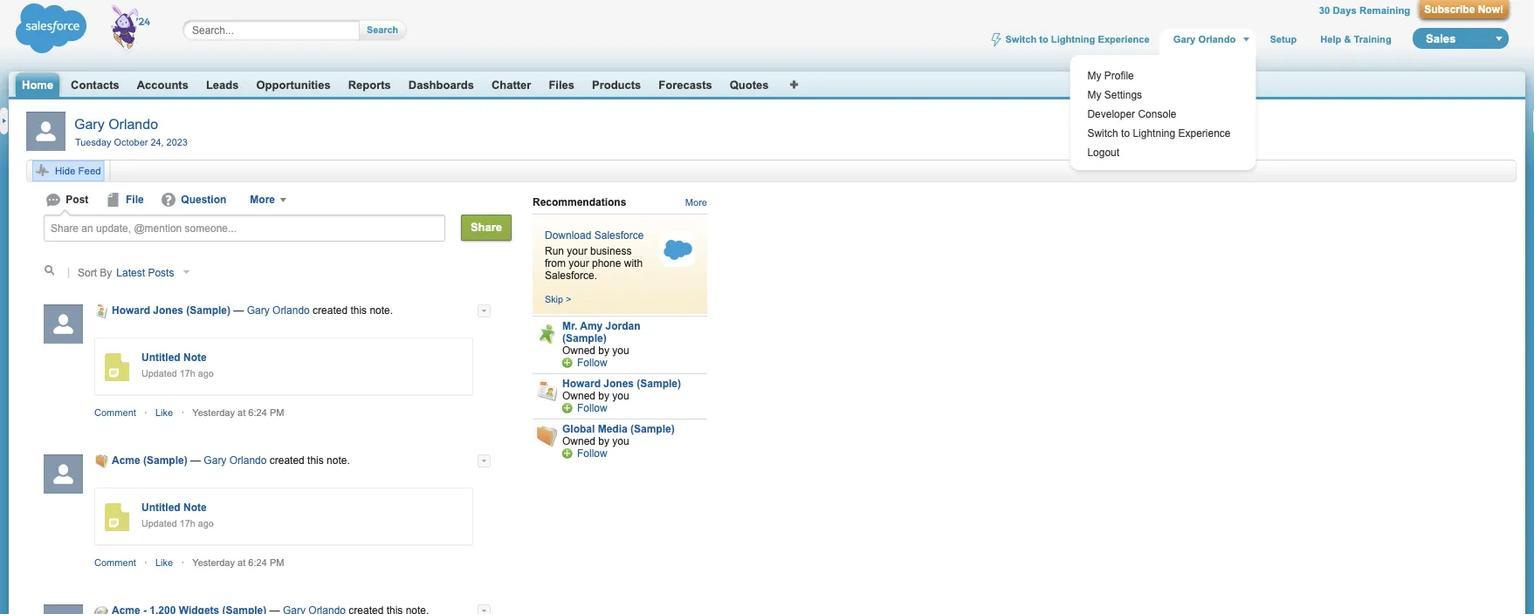 Task type: vqa. For each thing, say whether or not it's contained in the screenshot.
3rd OWNED from the top of the page
yes



Task type: locate. For each thing, give the bounding box(es) containing it.
2 like from the top
[[155, 558, 173, 569]]

1 comment from the top
[[94, 408, 136, 419]]

1 untitled note updated 17h ago from the top
[[141, 352, 214, 379]]

1 my from the top
[[1088, 70, 1102, 82]]

created
[[313, 305, 348, 317], [270, 455, 305, 467]]

2 6:24 from the top
[[248, 558, 267, 569]]

1 vertical spatial 6:24
[[248, 558, 267, 569]]

1 vertical spatial this
[[307, 455, 324, 467]]

1 horizontal spatial jones
[[604, 378, 634, 390]]

17h for (sample)
[[180, 518, 196, 529]]

to inside "my profile my settings developer console switch to lightning experience logout"
[[1121, 128, 1130, 139]]

0 horizontal spatial created
[[270, 455, 305, 467]]

0 vertical spatial created
[[313, 305, 348, 317]]

mr. amy jordan (sample) image
[[536, 323, 557, 344]]

1 vertical spatial follow link
[[577, 402, 608, 414]]

— for howard jones (sample)
[[233, 305, 244, 317]]

pm for howard jones (sample)
[[270, 408, 284, 419]]

by inside howard jones (sample) owned by you
[[599, 390, 610, 402]]

follow link right follow this account to receive updates in your feed. image
[[577, 448, 608, 460]]

opportunity image
[[94, 605, 108, 615]]

untitled note link for jones
[[141, 352, 207, 364]]

1 vertical spatial untitled note updated 17h ago
[[141, 502, 214, 529]]

experience down developer console "link"
[[1179, 128, 1231, 139]]

2 you from the top
[[613, 390, 629, 402]]

1 untitled note link from the top
[[141, 352, 207, 364]]

1 vertical spatial comment · like ·
[[94, 558, 190, 569]]

&
[[1344, 34, 1351, 45]]

untitled note updated 17h ago
[[141, 352, 214, 379], [141, 502, 214, 529]]

0 vertical spatial at
[[238, 408, 246, 419]]

we can't provide a preview for this file image
[[105, 354, 129, 382]]

0 vertical spatial gary orlando image
[[26, 112, 66, 151]]

jones up global media (sample) link
[[604, 378, 634, 390]]

2 like link from the top
[[155, 558, 173, 569]]

gary orlando image up hide feed image
[[26, 112, 66, 151]]

—
[[233, 305, 244, 317], [190, 455, 201, 467]]

6:24 for acme (sample)
[[248, 558, 267, 569]]

follow link right follow this contact to receive updates in your feed. image
[[577, 402, 608, 414]]

1 comment link from the top
[[94, 408, 136, 419]]

1 horizontal spatial to
[[1121, 128, 1130, 139]]

2023
[[166, 137, 188, 148]]

updated
[[141, 368, 177, 379], [141, 518, 177, 529]]

1 vertical spatial 17h
[[180, 518, 196, 529]]

follow link right the "follow this lead to receive updates in your feed." icon
[[577, 357, 608, 369]]

0 vertical spatial by
[[599, 345, 610, 357]]

like
[[155, 408, 173, 419], [155, 558, 173, 569]]

leads
[[206, 78, 239, 91]]

my left the profile at top
[[1088, 70, 1102, 82]]

untitled note link
[[141, 352, 207, 364], [141, 502, 207, 514]]

application for acme (sample)
[[478, 455, 491, 468]]

0 vertical spatial ago
[[198, 368, 214, 379]]

pm for acme (sample)
[[270, 558, 284, 569]]

·
[[144, 408, 147, 419], [181, 408, 184, 419], [144, 558, 147, 569], [181, 558, 184, 569]]

comment link down we can't provide a preview for this file icon
[[94, 408, 136, 419]]

owned up the "follow this lead to receive updates in your feed." icon
[[562, 345, 596, 357]]

1 yesterday at 6:24 pm from the top
[[192, 408, 284, 419]]

follow right follow this account to receive updates in your feed. image
[[577, 448, 608, 460]]

0 horizontal spatial this
[[307, 455, 324, 467]]

1 vertical spatial note
[[183, 502, 207, 514]]

created for acme (sample)
[[270, 455, 305, 467]]

untitled for jones
[[141, 352, 180, 364]]

2 vertical spatial you
[[613, 436, 629, 447]]

0 horizontal spatial note.
[[327, 455, 350, 467]]

0 vertical spatial —
[[233, 305, 244, 317]]

untitled note updated 17h ago down howard jones (sample)
[[141, 352, 214, 379]]

you inside mr. amy jordan (sample) owned by you
[[613, 345, 629, 357]]

application
[[478, 305, 491, 318], [478, 455, 491, 468], [478, 605, 491, 615]]

1 like from the top
[[155, 408, 173, 419]]

note. for acme (sample)
[[327, 455, 350, 467]]

forecasts
[[659, 78, 712, 91]]

you up global media (sample) link
[[613, 390, 629, 402]]

updated right we can't provide a preview for this file image
[[141, 518, 177, 529]]

yesterday
[[192, 408, 235, 419], [192, 558, 235, 569]]

2 vertical spatial follow
[[577, 448, 608, 460]]

yesterday at 6:24 pm
[[192, 408, 284, 419], [192, 558, 284, 569]]

3 follow link from the top
[[577, 448, 608, 460]]

experience
[[1098, 34, 1150, 45], [1179, 128, 1231, 139]]

2 yesterday at 6:24 pm link from the top
[[192, 558, 284, 569]]

1 horizontal spatial howard jones (sample) link
[[562, 378, 681, 390]]

1 you from the top
[[613, 345, 629, 357]]

gary orlando image left account icon
[[44, 455, 83, 494]]

1 vertical spatial application
[[478, 455, 491, 468]]

by inside global media (sample) owned by you
[[599, 436, 610, 447]]

2 updated from the top
[[141, 518, 177, 529]]

17h down howard jones (sample)
[[180, 368, 196, 379]]

by down mr. amy jordan (sample) 'link'
[[599, 345, 610, 357]]

comment link down we can't provide a preview for this file image
[[94, 558, 136, 569]]

(sample) for global media (sample) owned by you
[[631, 423, 675, 435]]

1 vertical spatial comment link
[[94, 558, 136, 569]]

1 vertical spatial you
[[613, 390, 629, 402]]

global media (sample) owned by you
[[562, 423, 675, 447]]

1 like link from the top
[[155, 408, 173, 419]]

0 vertical spatial note
[[183, 352, 207, 364]]

sales
[[1426, 32, 1456, 45]]

switch to lightning experience link
[[989, 33, 1152, 47], [1074, 124, 1253, 143]]

1 horizontal spatial this
[[351, 305, 367, 317]]

0 vertical spatial howard jones (sample) link
[[94, 305, 231, 319]]

untitled for (sample)
[[141, 502, 180, 514]]

1 vertical spatial howard jones (sample) link
[[562, 378, 681, 390]]

switch inside "my profile my settings developer console switch to lightning experience logout"
[[1088, 128, 1119, 139]]

gary right acme (sample) on the bottom of the page
[[204, 455, 227, 467]]

more link
[[237, 194, 297, 208], [685, 197, 707, 210]]

lightning
[[1051, 34, 1096, 45], [1133, 128, 1176, 139]]

0 vertical spatial 6:24
[[248, 408, 267, 419]]

2 untitled note updated 17h ago from the top
[[141, 502, 214, 529]]

0 vertical spatial yesterday
[[192, 408, 235, 419]]

0 vertical spatial untitled
[[141, 352, 180, 364]]

1 follow from the top
[[577, 357, 608, 369]]

owned inside global media (sample) owned by you
[[562, 436, 596, 447]]

reports
[[348, 78, 391, 91]]

owned inside howard jones (sample) owned by you
[[562, 390, 596, 402]]

0 vertical spatial yesterday at 6:24 pm link
[[192, 408, 284, 419]]

untitled note updated 17h ago for (sample)
[[141, 502, 214, 529]]

2 17h from the top
[[180, 518, 196, 529]]

opportunities
[[256, 78, 331, 91]]

by up media
[[599, 390, 610, 402]]

2 untitled from the top
[[141, 502, 180, 514]]

1 yesterday at 6:24 pm link from the top
[[192, 408, 284, 419]]

30
[[1319, 4, 1330, 16]]

(sample) for howard jones (sample) owned by you
[[637, 378, 681, 390]]

owned down global
[[562, 436, 596, 447]]

this for acme (sample)
[[307, 455, 324, 467]]

howard inside howard jones (sample) owned by you
[[562, 378, 601, 390]]

2 by from the top
[[599, 390, 610, 402]]

1 comment · like · from the top
[[94, 408, 190, 419]]

experience inside "my profile my settings developer console switch to lightning experience logout"
[[1179, 128, 1231, 139]]

comment · like · up acme (sample) on the bottom of the page
[[94, 408, 190, 419]]

help & training
[[1321, 34, 1392, 45]]

jones
[[153, 305, 183, 317], [604, 378, 634, 390]]

2 owned from the top
[[562, 390, 596, 402]]

1 horizontal spatial created
[[313, 305, 348, 317]]

1 by from the top
[[599, 345, 610, 357]]

1 horizontal spatial experience
[[1179, 128, 1231, 139]]

owned inside mr. amy jordan (sample) owned by you
[[562, 345, 596, 357]]

by
[[100, 267, 112, 279]]

gary orlando image left opportunity "icon"
[[44, 605, 83, 615]]

1 note from the top
[[183, 352, 207, 364]]

yesterday at 6:24 pm link
[[192, 408, 284, 419], [192, 558, 284, 569]]

follow this lead to receive updates in your feed. image
[[562, 358, 573, 368]]

— gary orlando created this note.
[[231, 305, 393, 317], [188, 455, 350, 467]]

0 vertical spatial comment link
[[94, 408, 136, 419]]

0 vertical spatial follow
[[577, 357, 608, 369]]

1 yesterday from the top
[[192, 408, 235, 419]]

1 at from the top
[[238, 408, 246, 419]]

1 vertical spatial yesterday
[[192, 558, 235, 569]]

follow link for media
[[577, 448, 608, 460]]

my profile link
[[1074, 66, 1253, 86]]

1 vertical spatial yesterday at 6:24 pm link
[[192, 558, 284, 569]]

untitled right we can't provide a preview for this file icon
[[141, 352, 180, 364]]

owned up follow this contact to receive updates in your feed. image
[[562, 390, 596, 402]]

(sample) inside global media (sample) owned by you
[[631, 423, 675, 435]]

1 untitled from the top
[[141, 352, 180, 364]]

comment down we can't provide a preview for this file icon
[[94, 408, 136, 419]]

2 note from the top
[[183, 502, 207, 514]]

note
[[183, 352, 207, 364], [183, 502, 207, 514]]

0 vertical spatial comment · like ·
[[94, 408, 190, 419]]

1 vertical spatial note.
[[327, 455, 350, 467]]

0 horizontal spatial howard
[[112, 305, 150, 317]]

untitled note link down acme (sample) on the bottom of the page
[[141, 502, 207, 514]]

2 follow link from the top
[[577, 402, 608, 414]]

1 vertical spatial at
[[238, 558, 246, 569]]

howard jones (sample) image
[[536, 381, 557, 402]]

by inside mr. amy jordan (sample) owned by you
[[599, 345, 610, 357]]

0 vertical spatial you
[[613, 345, 629, 357]]

howard jones (sample) link for created this note.
[[94, 305, 231, 319]]

this for howard jones (sample)
[[351, 305, 367, 317]]

howard for howard jones (sample) owned by you
[[562, 378, 601, 390]]

you for jones
[[613, 390, 629, 402]]

untitled note link down howard jones (sample)
[[141, 352, 207, 364]]

1 vertical spatial yesterday at 6:24 pm
[[192, 558, 284, 569]]

ago for (sample)
[[198, 518, 214, 529]]

application for howard jones (sample)
[[478, 305, 491, 318]]

2 ago from the top
[[198, 518, 214, 529]]

1 vertical spatial like link
[[155, 558, 173, 569]]

feed
[[78, 165, 101, 177]]

follow right follow this contact to receive updates in your feed. image
[[577, 402, 608, 414]]

3 owned from the top
[[562, 436, 596, 447]]

lightning up developer
[[1051, 34, 1096, 45]]

17h for jones
[[180, 368, 196, 379]]

by
[[599, 345, 610, 357], [599, 390, 610, 402], [599, 436, 610, 447]]

you
[[613, 345, 629, 357], [613, 390, 629, 402], [613, 436, 629, 447]]

0 vertical spatial yesterday at 6:24 pm
[[192, 408, 284, 419]]

1 vertical spatial howard
[[562, 378, 601, 390]]

1 vertical spatial switch
[[1088, 128, 1119, 139]]

untitled note updated 17h ago right we can't provide a preview for this file image
[[141, 502, 214, 529]]

2 comment from the top
[[94, 558, 136, 569]]

with
[[624, 257, 643, 269]]

1 vertical spatial to
[[1121, 128, 1130, 139]]

comment for acme
[[94, 558, 136, 569]]

2 comment · like · from the top
[[94, 558, 190, 569]]

gary inside gary orlando tuesday october 24, 2023
[[74, 117, 105, 132]]

ago for jones
[[198, 368, 214, 379]]

2 vertical spatial owned
[[562, 436, 596, 447]]

follow link
[[577, 357, 608, 369], [577, 402, 608, 414], [577, 448, 608, 460]]

home
[[22, 78, 53, 91]]

your
[[567, 245, 587, 257], [569, 257, 589, 269]]

untitled note updated 17h ago for jones
[[141, 352, 214, 379]]

0 vertical spatial switch to lightning experience link
[[989, 33, 1152, 47]]

lightning down console
[[1133, 128, 1176, 139]]

0 vertical spatial howard
[[112, 305, 150, 317]]

1 owned from the top
[[562, 345, 596, 357]]

1 horizontal spatial lightning
[[1133, 128, 1176, 139]]

experience up the profile at top
[[1098, 34, 1150, 45]]

0 horizontal spatial jones
[[153, 305, 183, 317]]

(sample) for howard jones (sample)
[[186, 305, 231, 317]]

jones inside howard jones (sample) owned by you
[[604, 378, 634, 390]]

more
[[250, 194, 275, 206], [685, 197, 707, 208]]

0 vertical spatial application
[[478, 305, 491, 318]]

1 vertical spatial experience
[[1179, 128, 1231, 139]]

note. for howard jones (sample)
[[370, 305, 393, 317]]

1 vertical spatial comment
[[94, 558, 136, 569]]

2 my from the top
[[1088, 89, 1102, 101]]

quotes
[[730, 78, 769, 91]]

gary orlando image
[[44, 305, 83, 344]]

post link
[[44, 192, 89, 217]]

file link
[[104, 192, 145, 208]]

run
[[545, 245, 564, 257]]

0 vertical spatial note.
[[370, 305, 393, 317]]

(sample) inside mr. amy jordan (sample) owned by you
[[562, 333, 607, 344]]

phone
[[592, 257, 621, 269]]

untitled right we can't provide a preview for this file image
[[141, 502, 180, 514]]

owned for global
[[562, 436, 596, 447]]

2 untitled note link from the top
[[141, 502, 207, 514]]

business
[[590, 245, 632, 257]]

updated right we can't provide a preview for this file icon
[[141, 368, 177, 379]]

2 yesterday from the top
[[192, 558, 235, 569]]

2 pm from the top
[[270, 558, 284, 569]]

developer console link
[[1074, 105, 1253, 124]]

my
[[1088, 70, 1102, 82], [1088, 89, 1102, 101]]

0 vertical spatial comment
[[94, 408, 136, 419]]

2 vertical spatial by
[[599, 436, 610, 447]]

pm
[[270, 408, 284, 419], [270, 558, 284, 569]]

follow for media
[[577, 448, 608, 460]]

1 vertical spatial gary orlando image
[[44, 455, 83, 494]]

1 vertical spatial jones
[[604, 378, 634, 390]]

1 horizontal spatial note.
[[370, 305, 393, 317]]

you inside global media (sample) owned by you
[[613, 436, 629, 447]]

global media (sample) image
[[536, 426, 557, 447]]

1 vertical spatial owned
[[562, 390, 596, 402]]

0 horizontal spatial to
[[1040, 34, 1049, 45]]

1 horizontal spatial switch
[[1088, 128, 1119, 139]]

2 vertical spatial application
[[478, 605, 491, 615]]

1 ago from the top
[[198, 368, 214, 379]]

you down global media (sample) link
[[613, 436, 629, 447]]

contacts
[[71, 78, 119, 91]]

2 application from the top
[[478, 455, 491, 468]]

howard down the "follow this lead to receive updates in your feed." icon
[[562, 378, 601, 390]]

— right acme (sample) on the bottom of the page
[[190, 455, 201, 467]]

0 vertical spatial my
[[1088, 70, 1102, 82]]

created for howard jones (sample)
[[313, 305, 348, 317]]

1 updated from the top
[[141, 368, 177, 379]]

0 vertical spatial like link
[[155, 408, 173, 419]]

follow right the "follow this lead to receive updates in your feed." icon
[[577, 357, 608, 369]]

howard jones (sample) link up global media (sample) link
[[562, 378, 681, 390]]

comment link for acme (sample)
[[94, 558, 136, 569]]

sort by latest posts
[[78, 267, 174, 279]]

updated for (sample)
[[141, 518, 177, 529]]

0 horizontal spatial lightning
[[1051, 34, 1096, 45]]

— right howard jones (sample)
[[233, 305, 244, 317]]

1 application from the top
[[478, 305, 491, 318]]

your up salesforce. on the left of page
[[569, 257, 589, 269]]

comment link for howard jones (sample)
[[94, 408, 136, 419]]

0 vertical spatial 17h
[[180, 368, 196, 379]]

1 vertical spatial like
[[155, 558, 173, 569]]

1 vertical spatial follow
[[577, 402, 608, 414]]

2 at from the top
[[238, 558, 246, 569]]

gary up tuesday
[[74, 117, 105, 132]]

switch to lightning experience link up the profile at top
[[989, 33, 1152, 47]]

1 vertical spatial — gary orlando created this note.
[[188, 455, 350, 467]]

1 17h from the top
[[180, 368, 196, 379]]

— gary orlando created this note. for howard jones (sample)
[[231, 305, 393, 317]]

17h right we can't provide a preview for this file image
[[180, 518, 196, 529]]

jones for howard jones (sample)
[[153, 305, 183, 317]]

24,
[[151, 137, 164, 148]]

acme (sample)
[[112, 455, 188, 467]]

0 horizontal spatial switch
[[1006, 34, 1037, 45]]

0 horizontal spatial experience
[[1098, 34, 1150, 45]]

posts
[[148, 267, 174, 279]]

2 follow from the top
[[577, 402, 608, 414]]

like link for jones
[[155, 408, 173, 419]]

howard right contact image
[[112, 305, 150, 317]]

my up developer
[[1088, 89, 1102, 101]]

1 vertical spatial ago
[[198, 518, 214, 529]]

0 vertical spatial untitled note updated 17h ago
[[141, 352, 214, 379]]

None text field
[[51, 222, 438, 236]]

0 vertical spatial untitled note link
[[141, 352, 207, 364]]

comment
[[94, 408, 136, 419], [94, 558, 136, 569]]

note down howard jones (sample)
[[183, 352, 207, 364]]

3 follow from the top
[[577, 448, 608, 460]]

note for (sample)
[[183, 502, 207, 514]]

0 horizontal spatial more
[[250, 194, 275, 206]]

0 vertical spatial pm
[[270, 408, 284, 419]]

switch to lightning experience link down console
[[1074, 124, 1253, 143]]

0 vertical spatial like
[[155, 408, 173, 419]]

1 pm from the top
[[270, 408, 284, 419]]

2 yesterday at 6:24 pm from the top
[[192, 558, 284, 569]]

1 6:24 from the top
[[248, 408, 267, 419]]

comment down we can't provide a preview for this file image
[[94, 558, 136, 569]]

|
[[67, 266, 70, 278]]

you inside howard jones (sample) owned by you
[[613, 390, 629, 402]]

0 vertical spatial switch
[[1006, 34, 1037, 45]]

comment · like · down we can't provide a preview for this file image
[[94, 558, 190, 569]]

1 horizontal spatial howard
[[562, 378, 601, 390]]

2 vertical spatial gary orlando link
[[204, 455, 267, 467]]

gary orlando image
[[26, 112, 66, 151], [44, 455, 83, 494], [44, 605, 83, 615]]

1 vertical spatial gary orlando link
[[247, 305, 310, 317]]

1 vertical spatial pm
[[270, 558, 284, 569]]

you down 'jordan'
[[613, 345, 629, 357]]

ago
[[198, 368, 214, 379], [198, 518, 214, 529]]

— gary orlando created this note. for acme (sample)
[[188, 455, 350, 467]]

days
[[1333, 4, 1357, 16]]

jones down posts
[[153, 305, 183, 317]]

2 vertical spatial follow link
[[577, 448, 608, 460]]

0 vertical spatial — gary orlando created this note.
[[231, 305, 393, 317]]

6:24
[[248, 408, 267, 419], [248, 558, 267, 569]]

note down acme (sample) on the bottom of the page
[[183, 502, 207, 514]]

like link
[[155, 408, 173, 419], [155, 558, 173, 569]]

30 days remaining
[[1319, 4, 1411, 16]]

2 comment link from the top
[[94, 558, 136, 569]]

comment · like ·
[[94, 408, 190, 419], [94, 558, 190, 569]]

1 vertical spatial —
[[190, 455, 201, 467]]

gary orlando link
[[74, 117, 158, 132], [247, 305, 310, 317], [204, 455, 267, 467]]

None button
[[1419, 0, 1509, 18], [360, 20, 398, 41], [461, 215, 512, 241], [1419, 0, 1509, 18], [360, 20, 398, 41], [461, 215, 512, 241]]

by down media
[[599, 436, 610, 447]]

switch
[[1006, 34, 1037, 45], [1088, 128, 1119, 139]]

1 follow link from the top
[[577, 357, 608, 369]]

0 vertical spatial experience
[[1098, 34, 1150, 45]]

gary orlando link for acme (sample)
[[204, 455, 267, 467]]

orlando inside gary orlando tuesday october 24, 2023
[[108, 117, 158, 132]]

howard jones (sample) link
[[94, 305, 231, 319], [562, 378, 681, 390]]

3 you from the top
[[613, 436, 629, 447]]

3 by from the top
[[599, 436, 610, 447]]

howard jones (sample) link down posts
[[94, 305, 231, 319]]

17h
[[180, 368, 196, 379], [180, 518, 196, 529]]

1 vertical spatial updated
[[141, 518, 177, 529]]

— for acme (sample)
[[190, 455, 201, 467]]

(sample) inside howard jones (sample) owned by you
[[637, 378, 681, 390]]

1 vertical spatial created
[[270, 455, 305, 467]]



Task type: describe. For each thing, give the bounding box(es) containing it.
like link for (sample)
[[155, 558, 173, 569]]

0 vertical spatial lightning
[[1051, 34, 1096, 45]]

products
[[592, 78, 641, 91]]

yesterday at 6:24 pm for acme (sample)
[[192, 558, 284, 569]]

jordan
[[606, 320, 641, 332]]

Search... text field
[[192, 23, 342, 37]]

comment · like · for howard
[[94, 408, 190, 419]]

at for howard jones (sample)
[[238, 408, 246, 419]]

follow this account to receive updates in your feed. image
[[562, 449, 573, 459]]

like for jones
[[155, 408, 173, 419]]

experience inside switch to lightning experience link
[[1098, 34, 1150, 45]]

at for acme (sample)
[[238, 558, 246, 569]]

chatter
[[492, 78, 531, 91]]

gary right howard jones (sample)
[[247, 305, 270, 317]]

file
[[126, 194, 144, 206]]

global
[[562, 423, 595, 435]]

gary orlando tuesday october 24, 2023
[[74, 117, 188, 148]]

gary orlando link for howard jones (sample)
[[247, 305, 310, 317]]

follow for amy
[[577, 357, 608, 369]]

setup link
[[1268, 34, 1299, 45]]

reports link
[[348, 78, 391, 91]]

3 application from the top
[[478, 605, 491, 615]]

latest
[[116, 267, 145, 279]]

contact image
[[94, 305, 108, 319]]

follow link for amy
[[577, 357, 608, 369]]

6:24 for howard jones (sample)
[[248, 408, 267, 419]]

setup
[[1270, 34, 1297, 45]]

files link
[[549, 78, 575, 91]]

like for (sample)
[[155, 558, 173, 569]]

gary up my profile link
[[1174, 34, 1196, 45]]

lightning inside "my profile my settings developer console switch to lightning experience logout"
[[1133, 128, 1176, 139]]

dashboards link
[[409, 78, 474, 91]]

download salesforce link
[[545, 230, 695, 267]]

amy
[[580, 320, 603, 332]]

note for jones
[[183, 352, 207, 364]]

follow this contact to receive updates in your feed. image
[[562, 403, 573, 414]]

global media (sample) link
[[562, 423, 675, 435]]

untitled note link for (sample)
[[141, 502, 207, 514]]

yesterday at 6:24 pm link for acme (sample)
[[192, 558, 284, 569]]

help
[[1321, 34, 1342, 45]]

1 vertical spatial switch to lightning experience link
[[1074, 124, 1253, 143]]

tuesday october 24, 2023 link
[[75, 137, 188, 148]]

settings
[[1105, 89, 1142, 101]]

logout link
[[1074, 143, 1253, 162]]

by for jones
[[599, 390, 610, 402]]

files
[[549, 78, 575, 91]]

follow link for jones
[[577, 402, 608, 414]]

logout
[[1088, 147, 1120, 159]]

0 vertical spatial gary orlando link
[[74, 117, 158, 132]]

tuesday
[[75, 137, 111, 148]]

mr. amy jordan (sample) owned by you
[[562, 320, 641, 357]]

all tabs image
[[790, 78, 800, 89]]

hide
[[55, 165, 76, 177]]

by for media
[[599, 436, 610, 447]]

opportunities link
[[256, 78, 331, 91]]

question link
[[159, 192, 227, 208]]

1 horizontal spatial more
[[685, 197, 707, 208]]

media
[[598, 423, 628, 435]]

account image
[[94, 455, 108, 469]]

owned for howard
[[562, 390, 596, 402]]

yesterday for acme (sample)
[[192, 558, 235, 569]]

skip > link
[[545, 294, 571, 305]]

accounts
[[137, 78, 189, 91]]

gary orlando
[[1174, 34, 1236, 45]]

>
[[566, 294, 571, 305]]

howard for howard jones (sample)
[[112, 305, 150, 317]]

help & training link
[[1319, 34, 1394, 45]]

question
[[181, 194, 227, 206]]

0 horizontal spatial more link
[[237, 194, 297, 208]]

training
[[1354, 34, 1392, 45]]

download salesforce
[[545, 230, 644, 241]]

we can't provide a preview for this file image
[[105, 504, 129, 532]]

2 vertical spatial gary orlando image
[[44, 605, 83, 615]]

switch to lightning experience
[[1006, 34, 1150, 45]]

mr. amy jordan (sample) link
[[562, 320, 641, 344]]

your down download
[[567, 245, 587, 257]]

developer
[[1088, 108, 1135, 120]]

yesterday at 6:24 pm link for howard jones (sample)
[[192, 408, 284, 419]]

skip
[[545, 294, 563, 305]]

follow for jones
[[577, 402, 608, 414]]

mr.
[[562, 320, 578, 332]]

sort
[[78, 267, 97, 279]]

remaining
[[1360, 4, 1411, 16]]

salesforce.
[[545, 270, 597, 281]]

acme (sample) link
[[94, 455, 188, 469]]

hide feed link
[[36, 164, 101, 178]]

updated for jones
[[141, 368, 177, 379]]

hide feed
[[55, 165, 101, 177]]

chatter link
[[492, 78, 531, 91]]

post
[[66, 194, 89, 206]]

accounts link
[[137, 78, 189, 91]]

products link
[[592, 78, 641, 91]]

0 vertical spatial to
[[1040, 34, 1049, 45]]

jones for howard jones (sample) owned by you
[[604, 378, 634, 390]]

salesforce.com image
[[11, 0, 164, 57]]

yesterday for howard jones (sample)
[[192, 408, 235, 419]]

from
[[545, 257, 566, 269]]

console
[[1138, 108, 1177, 120]]

1 horizontal spatial more link
[[685, 197, 707, 210]]

run your business from your phone with salesforce.
[[545, 245, 643, 281]]

recommendations
[[533, 197, 626, 208]]

yesterday at 6:24 pm for howard jones (sample)
[[192, 408, 284, 419]]

salesforce
[[594, 230, 644, 241]]

forecasts link
[[659, 78, 712, 91]]

you for media
[[613, 436, 629, 447]]

hide feed image
[[36, 164, 50, 178]]

my profile my settings developer console switch to lightning experience logout
[[1088, 70, 1231, 159]]

quotes link
[[730, 78, 769, 91]]

october
[[114, 137, 148, 148]]

search this feed... image
[[45, 265, 54, 276]]

skip >
[[545, 294, 571, 305]]

leads link
[[206, 78, 239, 91]]

download
[[545, 230, 592, 241]]

howard jones (sample)
[[112, 305, 231, 317]]

my settings link
[[1074, 86, 1253, 105]]

howard jones (sample) owned by you
[[562, 378, 681, 402]]

acme
[[112, 455, 140, 467]]

home link
[[22, 78, 53, 92]]

click to open sidebar [alt+s] image
[[0, 107, 8, 134]]

howard jones (sample) link for howard jones (sample) owned by you
[[562, 378, 681, 390]]

comment for howard
[[94, 408, 136, 419]]

comment · like · for acme
[[94, 558, 190, 569]]

contacts link
[[71, 78, 119, 91]]

profile
[[1105, 70, 1134, 82]]

30 days remaining link
[[1319, 4, 1411, 16]]



